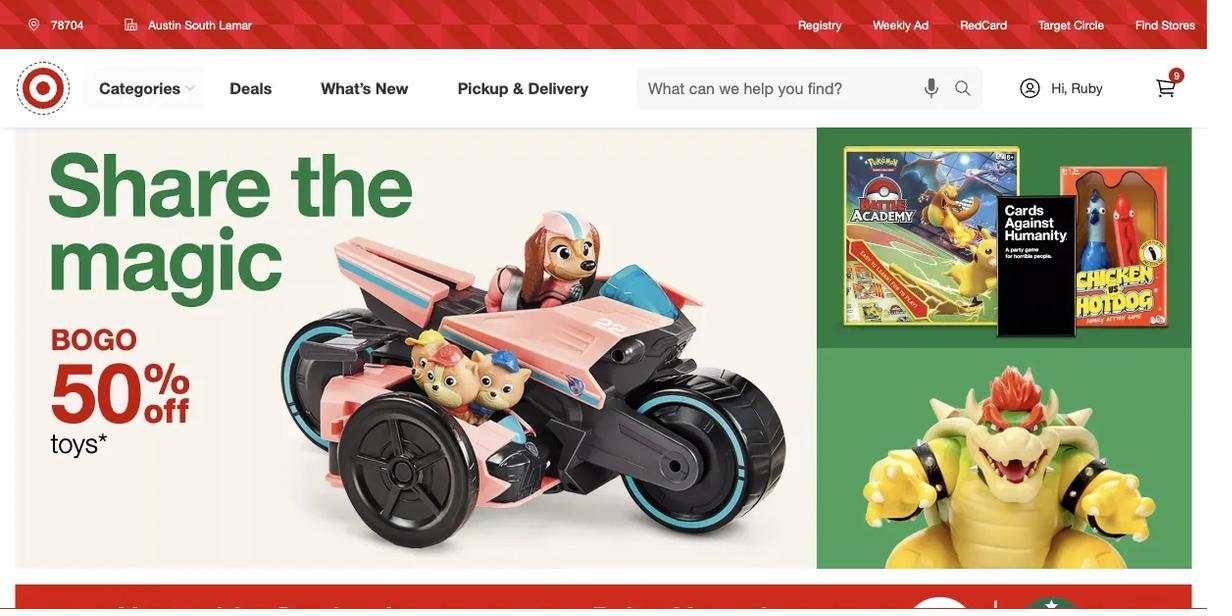 Task type: locate. For each thing, give the bounding box(es) containing it.
9
[[1174, 69, 1180, 81]]

share the magic image
[[15, 128, 1192, 569]]

austin south lamar button
[[112, 7, 265, 42]]

categories link
[[82, 67, 205, 110]]

registry link
[[799, 16, 842, 33]]

find
[[1136, 17, 1159, 32]]

hi,
[[1052, 79, 1068, 97]]

What can we help you find? suggestions appear below search field
[[637, 67, 959, 110]]

advertisement region
[[15, 585, 1192, 609]]

50
[[51, 342, 142, 443]]

austin
[[148, 17, 181, 32]]

south
[[185, 17, 216, 32]]

deals
[[230, 79, 272, 98]]

pickup & delivery link
[[441, 67, 613, 110]]

hi, ruby
[[1052, 79, 1103, 97]]

redcard
[[961, 17, 1008, 32]]

pickup & delivery
[[458, 79, 589, 98]]


[[142, 342, 191, 443]]

toys*
[[51, 426, 108, 459]]

what's
[[321, 79, 371, 98]]

target
[[1039, 17, 1071, 32]]

pickup
[[458, 79, 509, 98]]



Task type: vqa. For each thing, say whether or not it's contained in the screenshot.
50
yes



Task type: describe. For each thing, give the bounding box(es) containing it.
categories
[[99, 79, 181, 98]]

weekly
[[874, 17, 911, 32]]

&
[[513, 79, 524, 98]]

austin south lamar
[[148, 17, 252, 32]]

circle
[[1074, 17, 1105, 32]]

find stores link
[[1136, 16, 1196, 33]]

registry
[[799, 17, 842, 32]]

search button
[[946, 67, 993, 114]]

what's new
[[321, 79, 409, 98]]

lamar
[[219, 17, 252, 32]]

weekly ad link
[[874, 16, 929, 33]]

78704 button
[[16, 7, 104, 42]]

ad
[[915, 17, 929, 32]]

ruby
[[1072, 79, 1103, 97]]

50 
[[51, 342, 191, 443]]

delivery
[[528, 79, 589, 98]]

search
[[946, 81, 993, 100]]

new
[[376, 79, 409, 98]]

weekly ad
[[874, 17, 929, 32]]

78704
[[51, 17, 84, 32]]

find stores
[[1136, 17, 1196, 32]]

redcard link
[[961, 16, 1008, 33]]

stores
[[1162, 17, 1196, 32]]

target circle link
[[1039, 16, 1105, 33]]

what's new link
[[304, 67, 433, 110]]

deals link
[[213, 67, 297, 110]]

target circle
[[1039, 17, 1105, 32]]

9 link
[[1145, 67, 1188, 110]]

bogo
[[51, 322, 137, 357]]



